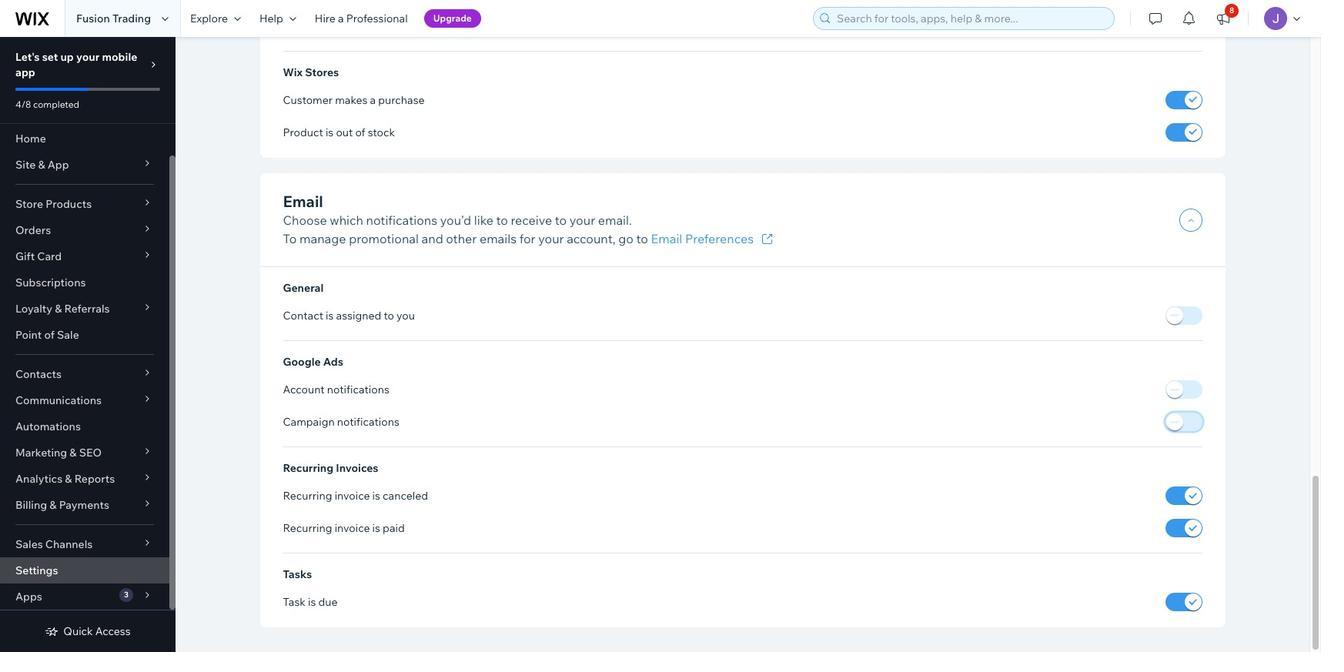 Task type: locate. For each thing, give the bounding box(es) containing it.
is for assigned
[[326, 309, 334, 323]]

let's
[[15, 50, 40, 64]]

0 vertical spatial a
[[338, 12, 344, 25]]

your
[[76, 50, 100, 64], [570, 212, 595, 228], [538, 231, 564, 246]]

& right loyalty
[[55, 302, 62, 316]]

is for out
[[326, 125, 334, 139]]

0 horizontal spatial your
[[76, 50, 100, 64]]

billing & payments button
[[0, 492, 169, 518]]

2 horizontal spatial your
[[570, 212, 595, 228]]

your up account,
[[570, 212, 595, 228]]

your right up
[[76, 50, 100, 64]]

hire a professional link
[[306, 0, 417, 37]]

0 horizontal spatial of
[[44, 328, 55, 342]]

task
[[283, 595, 306, 609]]

help button
[[250, 0, 306, 37]]

tasks
[[283, 568, 312, 582]]

email up choose
[[283, 192, 323, 211]]

is left due
[[308, 595, 316, 609]]

like
[[474, 212, 493, 228]]

up
[[60, 50, 74, 64]]

email for email preferences
[[651, 231, 682, 246]]

2 vertical spatial your
[[538, 231, 564, 246]]

your inside let's set up your mobile app
[[76, 50, 100, 64]]

product
[[283, 125, 323, 139]]

sales
[[15, 537, 43, 551]]

of right out
[[355, 125, 365, 139]]

1 vertical spatial invoice
[[335, 521, 370, 535]]

email for email choose which notifications you'd like to receive to your email.
[[283, 192, 323, 211]]

recurring up tasks
[[283, 521, 332, 535]]

wix stores
[[283, 65, 339, 79]]

notifications up promotional
[[366, 212, 437, 228]]

of left the sale
[[44, 328, 55, 342]]

makes
[[335, 93, 368, 107]]

email inside email choose which notifications you'd like to receive to your email.
[[283, 192, 323, 211]]

is left out
[[326, 125, 334, 139]]

recurring for recurring invoice is paid
[[283, 521, 332, 535]]

recurring invoice is paid
[[283, 521, 405, 535]]

product is out of stock
[[283, 125, 395, 139]]

0 vertical spatial of
[[355, 125, 365, 139]]

email
[[283, 192, 323, 211], [651, 231, 682, 246]]

& for loyalty
[[55, 302, 62, 316]]

0 horizontal spatial email
[[283, 192, 323, 211]]

billing & payments
[[15, 498, 109, 512]]

& for analytics
[[65, 472, 72, 486]]

is
[[326, 125, 334, 139], [326, 309, 334, 323], [372, 489, 380, 503], [372, 521, 380, 535], [308, 595, 316, 609]]

notifications up campaign notifications
[[327, 383, 389, 397]]

0 horizontal spatial a
[[338, 12, 344, 25]]

1 recurring from the top
[[283, 461, 334, 475]]

& left the reports
[[65, 472, 72, 486]]

1 horizontal spatial email
[[651, 231, 682, 246]]

quick access button
[[45, 624, 131, 638]]

& left seo
[[70, 446, 77, 460]]

sales channels
[[15, 537, 93, 551]]

notifications
[[366, 212, 437, 228], [327, 383, 389, 397], [337, 415, 399, 429]]

quick
[[63, 624, 93, 638]]

invoice down recurring invoice is canceled
[[335, 521, 370, 535]]

sidebar element
[[0, 37, 176, 652]]

invoice for canceled
[[335, 489, 370, 503]]

recurring down campaign
[[283, 461, 334, 475]]

invoice down the "invoices"
[[335, 489, 370, 503]]

Search for tools, apps, help & more... field
[[832, 8, 1110, 29]]

2 invoice from the top
[[335, 521, 370, 535]]

home link
[[0, 126, 169, 152]]

promotional
[[349, 231, 419, 246]]

choose
[[283, 212, 327, 228]]

gift
[[15, 249, 35, 263]]

preferences
[[685, 231, 754, 246]]

& right billing
[[49, 498, 57, 512]]

notifications down account notifications
[[337, 415, 399, 429]]

campaign notifications
[[283, 415, 399, 429]]

is right contact
[[326, 309, 334, 323]]

communications
[[15, 393, 102, 407]]

store products button
[[0, 191, 169, 217]]

your right for
[[538, 231, 564, 246]]

contacts
[[15, 367, 62, 381]]

1 vertical spatial notifications
[[327, 383, 389, 397]]

recurring
[[283, 461, 334, 475], [283, 489, 332, 503], [283, 521, 332, 535]]

1 invoice from the top
[[335, 489, 370, 503]]

store products
[[15, 197, 92, 211]]

4/8 completed
[[15, 99, 79, 110]]

1 vertical spatial a
[[370, 93, 376, 107]]

access
[[95, 624, 131, 638]]

email.
[[598, 212, 632, 228]]

3 recurring from the top
[[283, 521, 332, 535]]

referrals
[[64, 302, 110, 316]]

a
[[338, 12, 344, 25], [370, 93, 376, 107]]

a right hire
[[338, 12, 344, 25]]

seo
[[79, 446, 102, 460]]

account notifications
[[283, 383, 389, 397]]

to
[[496, 212, 508, 228], [555, 212, 567, 228], [636, 231, 648, 246], [384, 309, 394, 323]]

completed
[[33, 99, 79, 110]]

email preferences link
[[651, 229, 777, 248]]

2 recurring from the top
[[283, 489, 332, 503]]

wix
[[283, 65, 303, 79]]

& right site
[[38, 158, 45, 172]]

1 vertical spatial recurring
[[283, 489, 332, 503]]

customer makes a purchase
[[283, 93, 425, 107]]

is left canceled
[[372, 489, 380, 503]]

1 vertical spatial your
[[570, 212, 595, 228]]

invoices
[[336, 461, 378, 475]]

1 vertical spatial of
[[44, 328, 55, 342]]

recurring for recurring invoice is canceled
[[283, 489, 332, 503]]

2 vertical spatial notifications
[[337, 415, 399, 429]]

analytics & reports button
[[0, 466, 169, 492]]

1 horizontal spatial a
[[370, 93, 376, 107]]

stores
[[305, 65, 339, 79]]

payments
[[59, 498, 109, 512]]

and
[[422, 231, 443, 246]]

invoice
[[335, 489, 370, 503], [335, 521, 370, 535]]

a right makes
[[370, 93, 376, 107]]

email choose which notifications you'd like to receive to your email.
[[283, 192, 632, 228]]

upgrade button
[[424, 9, 481, 28]]

2 vertical spatial recurring
[[283, 521, 332, 535]]

0 vertical spatial notifications
[[366, 212, 437, 228]]

channels
[[45, 537, 93, 551]]

orders
[[15, 223, 51, 237]]

site
[[15, 158, 36, 172]]

0 vertical spatial your
[[76, 50, 100, 64]]

go
[[619, 231, 634, 246]]

recurring down recurring invoices
[[283, 489, 332, 503]]

0 vertical spatial email
[[283, 192, 323, 211]]

0 vertical spatial invoice
[[335, 489, 370, 503]]

invoice for paid
[[335, 521, 370, 535]]

for
[[519, 231, 536, 246]]

settings link
[[0, 557, 169, 584]]

a inside hire a professional link
[[338, 12, 344, 25]]

& for marketing
[[70, 446, 77, 460]]

gift card
[[15, 249, 62, 263]]

0 vertical spatial recurring
[[283, 461, 334, 475]]

your inside email choose which notifications you'd like to receive to your email.
[[570, 212, 595, 228]]

notifications for campaign notifications
[[337, 415, 399, 429]]

to right like
[[496, 212, 508, 228]]

3
[[124, 590, 129, 600]]

email right go
[[651, 231, 682, 246]]

1 vertical spatial email
[[651, 231, 682, 246]]



Task type: describe. For each thing, give the bounding box(es) containing it.
explore
[[190, 12, 228, 25]]

sales channels button
[[0, 531, 169, 557]]

point of sale link
[[0, 322, 169, 348]]

assigned
[[336, 309, 381, 323]]

general
[[283, 281, 324, 295]]

manage
[[300, 231, 346, 246]]

apps
[[15, 590, 42, 604]]

8 button
[[1207, 0, 1240, 37]]

marketing & seo button
[[0, 440, 169, 466]]

recurring for recurring invoices
[[283, 461, 334, 475]]

app
[[48, 158, 69, 172]]

campaign
[[283, 415, 335, 429]]

notifications for account notifications
[[327, 383, 389, 397]]

reports
[[74, 472, 115, 486]]

ads
[[323, 355, 343, 369]]

recurring invoices
[[283, 461, 378, 475]]

contact
[[283, 309, 323, 323]]

orders button
[[0, 217, 169, 243]]

settings
[[15, 564, 58, 577]]

fusion trading
[[76, 12, 151, 25]]

marketing & seo
[[15, 446, 102, 460]]

automations
[[15, 420, 81, 434]]

fusion
[[76, 12, 110, 25]]

hire
[[315, 12, 336, 25]]

card
[[37, 249, 62, 263]]

trading
[[112, 12, 151, 25]]

marketing
[[15, 446, 67, 460]]

quick access
[[63, 624, 131, 638]]

which
[[330, 212, 363, 228]]

account
[[283, 383, 325, 397]]

analytics & reports
[[15, 472, 115, 486]]

loyalty & referrals button
[[0, 296, 169, 322]]

other
[[446, 231, 477, 246]]

loyalty
[[15, 302, 52, 316]]

you
[[397, 309, 415, 323]]

billing
[[15, 498, 47, 512]]

& for billing
[[49, 498, 57, 512]]

to right go
[[636, 231, 648, 246]]

of inside 'sidebar' element
[[44, 328, 55, 342]]

help
[[259, 12, 283, 25]]

mobile
[[102, 50, 137, 64]]

automations link
[[0, 413, 169, 440]]

purchase
[[378, 93, 425, 107]]

is for due
[[308, 595, 316, 609]]

4/8
[[15, 99, 31, 110]]

emails
[[480, 231, 517, 246]]

is left paid at the left
[[372, 521, 380, 535]]

professional
[[346, 12, 408, 25]]

communications button
[[0, 387, 169, 413]]

8
[[1230, 5, 1234, 15]]

sale
[[57, 328, 79, 342]]

products
[[46, 197, 92, 211]]

canceled
[[383, 489, 428, 503]]

contacts button
[[0, 361, 169, 387]]

hire a professional
[[315, 12, 408, 25]]

let's set up your mobile app
[[15, 50, 137, 79]]

google ads
[[283, 355, 343, 369]]

to left you
[[384, 309, 394, 323]]

email preferences
[[651, 231, 754, 246]]

upgrade
[[433, 12, 472, 24]]

store
[[15, 197, 43, 211]]

loyalty & referrals
[[15, 302, 110, 316]]

you'd
[[440, 212, 471, 228]]

to right "receive"
[[555, 212, 567, 228]]

point of sale
[[15, 328, 79, 342]]

site & app button
[[0, 152, 169, 178]]

subscriptions link
[[0, 269, 169, 296]]

1 horizontal spatial of
[[355, 125, 365, 139]]

receive
[[511, 212, 552, 228]]

google
[[283, 355, 321, 369]]

contact is assigned to you
[[283, 309, 415, 323]]

notifications inside email choose which notifications you'd like to receive to your email.
[[366, 212, 437, 228]]

site & app
[[15, 158, 69, 172]]

to
[[283, 231, 297, 246]]

paid
[[383, 521, 405, 535]]

1 horizontal spatial your
[[538, 231, 564, 246]]

to manage promotional and other emails for your account, go to
[[283, 231, 651, 246]]

customer
[[283, 93, 333, 107]]

recurring invoice is canceled
[[283, 489, 428, 503]]

& for site
[[38, 158, 45, 172]]



Task type: vqa. For each thing, say whether or not it's contained in the screenshot.
alert on the top
no



